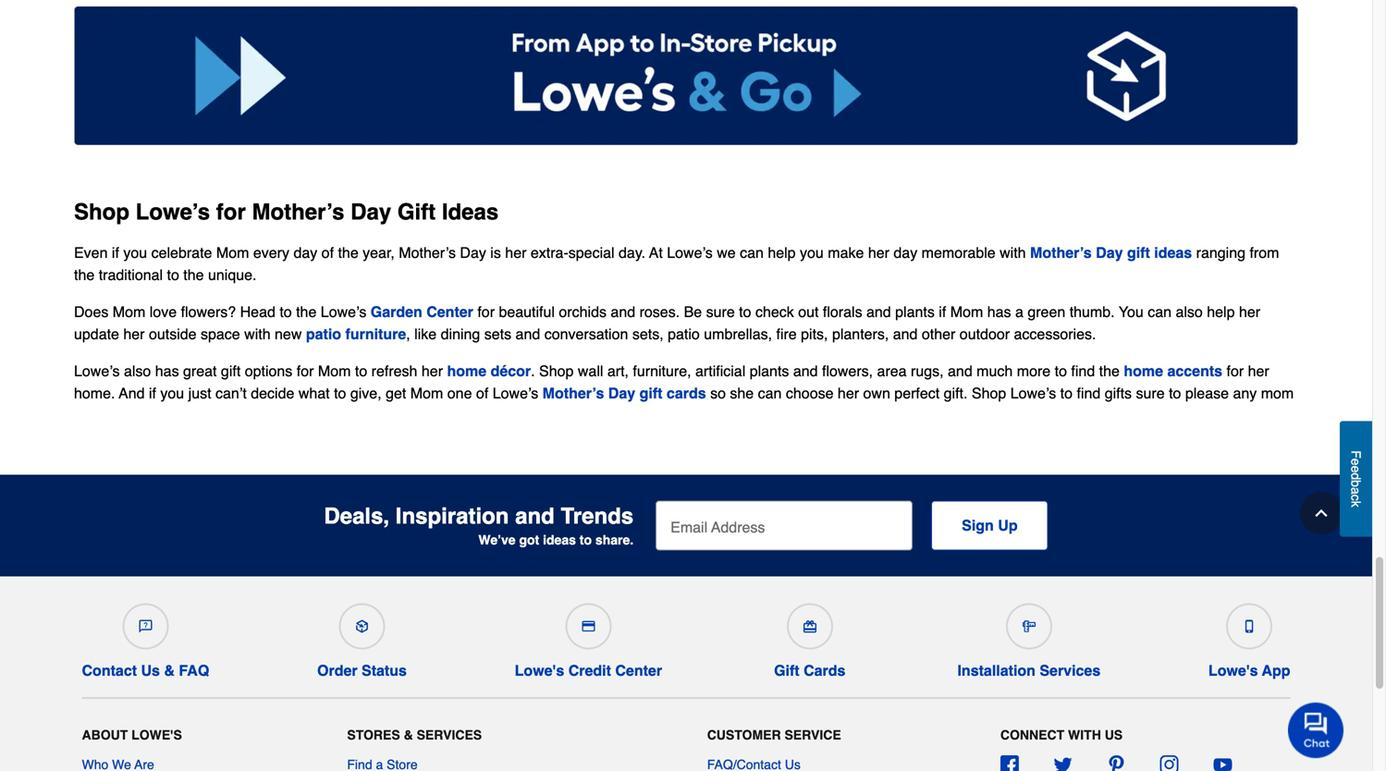 Task type: locate. For each thing, give the bounding box(es) containing it.
mom right get on the left of page
[[410, 385, 443, 402]]

artificial
[[695, 362, 746, 380]]

ideas inside deals, inspiration and trends we've got ideas to share.
[[543, 533, 576, 548]]

2 vertical spatial gift
[[640, 385, 663, 402]]

facebook image
[[1001, 755, 1019, 771]]

options
[[245, 362, 293, 380]]

0 horizontal spatial has
[[155, 362, 179, 380]]

to inside the for beautiful orchids and roses. be sure to check out florals and plants if mom has a green thumb. you can also help her update her outside space with new
[[739, 303, 751, 320]]

thumb.
[[1070, 303, 1115, 320]]

and up sets,
[[611, 303, 635, 320]]

youtube image
[[1214, 755, 1232, 771]]

and
[[611, 303, 635, 320], [866, 303, 891, 320], [516, 325, 540, 343], [893, 325, 918, 343], [793, 362, 818, 380], [948, 362, 973, 380], [515, 504, 555, 529]]

& right us
[[164, 662, 175, 679]]

chat invite button image
[[1288, 702, 1345, 758]]

lowe's down décor
[[493, 385, 538, 402]]

order status
[[317, 662, 407, 679]]

and up planters,
[[866, 303, 891, 320]]

give,
[[350, 385, 382, 402]]

if inside the for beautiful orchids and roses. be sure to check out florals and plants if mom has a green thumb. you can also help her update her outside space with new
[[939, 303, 946, 320]]

sets,
[[632, 325, 664, 343]]

pickup image
[[356, 620, 368, 633]]

patio down be
[[668, 325, 700, 343]]

1 horizontal spatial gift
[[774, 662, 800, 679]]

to down home accents link
[[1169, 385, 1181, 402]]

1 vertical spatial with
[[244, 325, 271, 343]]

a left "green"
[[1015, 303, 1024, 320]]

beautiful
[[499, 303, 555, 320]]

e up d
[[1349, 458, 1364, 466]]

the down even on the left
[[74, 266, 95, 283]]

2 horizontal spatial if
[[939, 303, 946, 320]]

of left "year,"
[[322, 244, 334, 261]]

fire
[[776, 325, 797, 343]]

also
[[1176, 303, 1203, 320], [124, 362, 151, 380]]

pinterest image
[[1107, 755, 1126, 771]]

0 vertical spatial services
[[1040, 662, 1101, 679]]

sure
[[706, 303, 735, 320], [1136, 385, 1165, 402]]

for up what
[[297, 362, 314, 380]]

check
[[755, 303, 794, 320]]

you left the "make" on the right
[[800, 244, 824, 261]]

gift up you
[[1127, 244, 1150, 261]]

us
[[141, 662, 160, 679]]

1 horizontal spatial has
[[987, 303, 1011, 320]]

find
[[1071, 362, 1095, 380], [1077, 385, 1101, 402]]

a up k
[[1349, 487, 1364, 494]]

year,
[[363, 244, 395, 261]]

1 horizontal spatial services
[[1040, 662, 1101, 679]]

0 horizontal spatial ideas
[[543, 533, 576, 548]]

other
[[922, 325, 956, 343]]

also right you
[[1176, 303, 1203, 320]]

connect with us
[[1001, 728, 1123, 742]]

0 horizontal spatial shop
[[74, 199, 129, 225]]

lowe's also has great gift options for mom to refresh her home décor . shop wall art, furniture, artificial plants and flowers, area rugs, and much more to find the home accents
[[74, 362, 1223, 380]]

garden
[[371, 303, 422, 320]]

find left gifts on the right
[[1077, 385, 1101, 402]]

gift left cards
[[774, 662, 800, 679]]

ideas
[[1154, 244, 1192, 261], [543, 533, 576, 548]]

help right we
[[768, 244, 796, 261]]

1 vertical spatial gift
[[221, 362, 241, 380]]

sets
[[484, 325, 511, 343]]

b
[[1349, 480, 1364, 487]]

dimensions image
[[1023, 620, 1036, 633]]

to up umbrellas, at the top of the page
[[739, 303, 751, 320]]

great
[[183, 362, 217, 380]]

0 horizontal spatial gift
[[397, 199, 436, 225]]

gift down lowe's also has great gift options for mom to refresh her home décor . shop wall art, furniture, artificial plants and flowers, area rugs, and much more to find the home accents
[[640, 385, 663, 402]]

you up traditional
[[123, 244, 147, 261]]

mom up what
[[318, 362, 351, 380]]

lowe's app
[[1209, 662, 1290, 679]]

0 horizontal spatial with
[[244, 325, 271, 343]]

0 vertical spatial also
[[1176, 303, 1203, 320]]

0 vertical spatial plants
[[895, 303, 935, 320]]

day down art,
[[608, 385, 635, 402]]

0 horizontal spatial center
[[427, 303, 473, 320]]

credit card image
[[582, 620, 595, 633]]

plants inside the for beautiful orchids and roses. be sure to check out florals and plants if mom has a green thumb. you can also help her update her outside space with new
[[895, 303, 935, 320]]

home up gifts on the right
[[1124, 362, 1163, 380]]

1 vertical spatial has
[[155, 362, 179, 380]]

stores
[[347, 728, 400, 742]]

with right "memorable"
[[1000, 244, 1026, 261]]

lowe's left app at bottom right
[[1209, 662, 1258, 679]]

1 horizontal spatial patio
[[668, 325, 700, 343]]

2 vertical spatial if
[[149, 385, 156, 402]]

1 vertical spatial sure
[[1136, 385, 1165, 402]]

planters,
[[832, 325, 889, 343]]

has up outdoor
[[987, 303, 1011, 320]]

to up "new" at top left
[[280, 303, 292, 320]]

1 vertical spatial shop
[[539, 362, 574, 380]]

mom inside for her home. and if you just can't decide what to give, get mom one of lowe's
[[410, 385, 443, 402]]

can for you
[[1148, 303, 1172, 320]]

green
[[1028, 303, 1066, 320]]

0 horizontal spatial a
[[1015, 303, 1024, 320]]

for inside for her home. and if you just can't decide what to give, get mom one of lowe's
[[1227, 362, 1244, 380]]

day left "is"
[[460, 244, 486, 261]]

garden center link
[[371, 303, 473, 320]]

to up give,
[[355, 362, 367, 380]]

1 vertical spatial of
[[476, 385, 489, 402]]

0 vertical spatial with
[[1000, 244, 1026, 261]]

refresh
[[371, 362, 417, 380]]

for up any
[[1227, 362, 1244, 380]]

services right stores on the left bottom of the page
[[417, 728, 482, 742]]

and left other
[[893, 325, 918, 343]]

can right we
[[740, 244, 764, 261]]

help inside the for beautiful orchids and roses. be sure to check out florals and plants if mom has a green thumb. you can also help her update her outside space with new
[[1207, 303, 1235, 320]]

1 horizontal spatial of
[[476, 385, 489, 402]]

Email Address email field
[[656, 501, 913, 551]]

f
[[1349, 450, 1364, 458]]

home décor link
[[447, 362, 531, 380]]

0 horizontal spatial &
[[164, 662, 175, 679]]

shop lowe's for mother's day gift ideas
[[74, 199, 499, 225]]

cards
[[804, 662, 846, 679]]

help
[[768, 244, 796, 261], [1207, 303, 1235, 320]]

1 horizontal spatial gift
[[640, 385, 663, 402]]

0 horizontal spatial day
[[294, 244, 317, 261]]

shop right .
[[539, 362, 574, 380]]

can right she
[[758, 385, 782, 402]]

0 vertical spatial a
[[1015, 303, 1024, 320]]

to inside for her home. and if you just can't decide what to give, get mom one of lowe's
[[334, 385, 346, 402]]

1 vertical spatial help
[[1207, 303, 1235, 320]]

1 vertical spatial plants
[[750, 362, 789, 380]]

if right even on the left
[[112, 244, 119, 261]]

1 horizontal spatial shop
[[539, 362, 574, 380]]

lowe's right the about
[[131, 728, 182, 742]]

to down the trends
[[580, 533, 592, 548]]

be
[[684, 303, 702, 320]]

home up one
[[447, 362, 487, 380]]

lowe's app link
[[1209, 596, 1290, 680]]

you left just at left
[[160, 385, 184, 402]]

gift left ideas
[[397, 199, 436, 225]]

of right one
[[476, 385, 489, 402]]

sure inside the for beautiful orchids and roses. be sure to check out florals and plants if mom has a green thumb. you can also help her update her outside space with new
[[706, 303, 735, 320]]

,
[[406, 325, 410, 343]]

you
[[123, 244, 147, 261], [800, 244, 824, 261], [160, 385, 184, 402]]

head
[[240, 303, 275, 320]]

with down head
[[244, 325, 271, 343]]

day
[[351, 199, 391, 225], [460, 244, 486, 261], [1096, 244, 1123, 261], [608, 385, 635, 402]]

0 vertical spatial if
[[112, 244, 119, 261]]

sure right be
[[706, 303, 735, 320]]

does mom love flowers? head to the lowe's garden center
[[74, 303, 473, 320]]

just
[[188, 385, 211, 402]]

sure down home accents link
[[1136, 385, 1165, 402]]

0 horizontal spatial services
[[417, 728, 482, 742]]

1 horizontal spatial help
[[1207, 303, 1235, 320]]

to left gifts on the right
[[1060, 385, 1073, 402]]

1 vertical spatial center
[[615, 662, 662, 679]]

1 horizontal spatial also
[[1176, 303, 1203, 320]]

lowe's up the home.
[[74, 362, 120, 380]]

1 patio from the left
[[306, 325, 341, 343]]

is
[[490, 244, 501, 261]]

ranging from the traditional to the unique.
[[74, 244, 1279, 283]]

0 horizontal spatial help
[[768, 244, 796, 261]]

can right you
[[1148, 303, 1172, 320]]

ideas right got
[[543, 533, 576, 548]]

k
[[1349, 501, 1364, 507]]

lowe's credit center link
[[515, 596, 662, 680]]

her down from on the right of the page
[[1239, 303, 1261, 320]]

0 vertical spatial gift
[[397, 199, 436, 225]]

1 horizontal spatial &
[[404, 728, 413, 742]]

gift.
[[944, 385, 968, 402]]

1 horizontal spatial home
[[1124, 362, 1163, 380]]

for inside the for beautiful orchids and roses. be sure to check out florals and plants if mom has a green thumb. you can also help her update her outside space with new
[[477, 303, 495, 320]]

at
[[649, 244, 663, 261]]

installation services
[[958, 662, 1101, 679]]

0 vertical spatial sure
[[706, 303, 735, 320]]

also up "and"
[[124, 362, 151, 380]]

0 horizontal spatial if
[[112, 244, 119, 261]]

mother's day gift cards so she can choose her own perfect gift. shop lowe's to find gifts sure to please any mom
[[543, 385, 1294, 402]]

plants up other
[[895, 303, 935, 320]]

we
[[717, 244, 736, 261]]

2 horizontal spatial shop
[[972, 385, 1006, 402]]

1 horizontal spatial plants
[[895, 303, 935, 320]]

and up choose
[[793, 362, 818, 380]]

has
[[987, 303, 1011, 320], [155, 362, 179, 380]]

patio right "new" at top left
[[306, 325, 341, 343]]

décor
[[491, 362, 531, 380]]

1 e from the top
[[1349, 458, 1364, 466]]

1 vertical spatial can
[[1148, 303, 1172, 320]]

lowe's
[[515, 662, 564, 679], [1209, 662, 1258, 679], [131, 728, 182, 742]]

0 vertical spatial help
[[768, 244, 796, 261]]

deals, inspiration and trends we've got ideas to share.
[[324, 504, 634, 548]]

for
[[216, 199, 246, 225], [477, 303, 495, 320], [297, 362, 314, 380], [1227, 362, 1244, 380]]

0 horizontal spatial you
[[123, 244, 147, 261]]

special
[[569, 244, 615, 261]]

and up got
[[515, 504, 555, 529]]

1 horizontal spatial lowe's
[[515, 662, 564, 679]]

2 day from the left
[[894, 244, 918, 261]]

1 vertical spatial ideas
[[543, 533, 576, 548]]

got
[[519, 533, 539, 548]]

0 horizontal spatial gift
[[221, 362, 241, 380]]

1 horizontal spatial a
[[1349, 487, 1364, 494]]

so
[[710, 385, 726, 402]]

0 horizontal spatial lowe's
[[131, 728, 182, 742]]

0 horizontal spatial sure
[[706, 303, 735, 320]]

the left "year,"
[[338, 244, 359, 261]]

twitter image
[[1054, 755, 1072, 771]]

day right every
[[294, 244, 317, 261]]

for up sets at the left top of page
[[477, 303, 495, 320]]

can for we
[[740, 244, 764, 261]]

0 vertical spatial can
[[740, 244, 764, 261]]

& right stores on the left bottom of the page
[[404, 728, 413, 742]]

2 horizontal spatial you
[[800, 244, 824, 261]]

0 horizontal spatial home
[[447, 362, 487, 380]]

lowe's up patio furniture link
[[321, 303, 366, 320]]

scroll to top element
[[1300, 492, 1343, 535]]

shop up even on the left
[[74, 199, 129, 225]]

help down ranging
[[1207, 303, 1235, 320]]

lowe's for lowe's app
[[1209, 662, 1258, 679]]

has inside the for beautiful orchids and roses. be sure to check out florals and plants if mom has a green thumb. you can also help her update her outside space with new
[[987, 303, 1011, 320]]

accessories.
[[1014, 325, 1096, 343]]

0 horizontal spatial patio
[[306, 325, 341, 343]]

inspiration
[[396, 504, 509, 529]]

d
[[1349, 473, 1364, 480]]

unique.
[[208, 266, 257, 283]]

to down celebrate
[[167, 266, 179, 283]]

2 e from the top
[[1349, 466, 1364, 473]]

1 vertical spatial if
[[939, 303, 946, 320]]

1 horizontal spatial ideas
[[1154, 244, 1192, 261]]

2 horizontal spatial gift
[[1127, 244, 1150, 261]]

with
[[1068, 728, 1101, 742]]

gift up 'can't' at left
[[221, 362, 241, 380]]

2 home from the left
[[1124, 362, 1163, 380]]

1 vertical spatial also
[[124, 362, 151, 380]]

0 vertical spatial &
[[164, 662, 175, 679]]

the
[[338, 244, 359, 261], [74, 266, 95, 283], [183, 266, 204, 283], [296, 303, 317, 320], [1099, 362, 1120, 380]]

ideas left ranging
[[1154, 244, 1192, 261]]

even
[[74, 244, 108, 261]]

0 vertical spatial find
[[1071, 362, 1095, 380]]

lowe's left credit
[[515, 662, 564, 679]]

wall
[[578, 362, 603, 380]]

her up any
[[1248, 362, 1269, 380]]

to inside ranging from the traditional to the unique.
[[167, 266, 179, 283]]

chevron up image
[[1312, 504, 1331, 522]]

gifts
[[1105, 385, 1132, 402]]

1 horizontal spatial you
[[160, 385, 184, 402]]

1 vertical spatial a
[[1349, 487, 1364, 494]]

shop down much
[[972, 385, 1006, 402]]

2 horizontal spatial lowe's
[[1209, 662, 1258, 679]]

1 vertical spatial &
[[404, 728, 413, 742]]

0 horizontal spatial of
[[322, 244, 334, 261]]

day up "year,"
[[351, 199, 391, 225]]

2 patio from the left
[[668, 325, 700, 343]]

installation
[[958, 662, 1036, 679]]

0 vertical spatial has
[[987, 303, 1011, 320]]

1 horizontal spatial day
[[894, 244, 918, 261]]

center up dining
[[427, 303, 473, 320]]

shop
[[74, 199, 129, 225], [539, 362, 574, 380], [972, 385, 1006, 402]]

mom up outdoor
[[950, 303, 983, 320]]

can inside the for beautiful orchids and roses. be sure to check out florals and plants if mom has a green thumb. you can also help her update her outside space with new
[[1148, 303, 1172, 320]]

0 horizontal spatial also
[[124, 362, 151, 380]]

e up b in the right bottom of the page
[[1349, 466, 1364, 473]]

if up other
[[939, 303, 946, 320]]

center right credit
[[615, 662, 662, 679]]

day left "memorable"
[[894, 244, 918, 261]]

share.
[[595, 533, 634, 548]]

services up connect with us
[[1040, 662, 1101, 679]]

if right "and"
[[149, 385, 156, 402]]

1 horizontal spatial if
[[149, 385, 156, 402]]

to left give,
[[334, 385, 346, 402]]

0 vertical spatial of
[[322, 244, 334, 261]]

for her home. and if you just can't decide what to give, get mom one of lowe's
[[74, 362, 1269, 402]]

has left great
[[155, 362, 179, 380]]

plants up she
[[750, 362, 789, 380]]

space
[[201, 325, 240, 343]]

furniture
[[345, 325, 406, 343]]

even if you celebrate mom every day of the year, mother's day is her extra-special day. at lowe's we can help you make her day memorable with mother's day gift ideas
[[74, 244, 1192, 261]]



Task type: describe. For each thing, give the bounding box(es) containing it.
1 horizontal spatial with
[[1000, 244, 1026, 261]]

home accents link
[[1124, 362, 1223, 380]]

what
[[299, 385, 330, 402]]

make
[[828, 244, 864, 261]]

you inside for her home. and if you just can't decide what to give, get mom one of lowe's
[[160, 385, 184, 402]]

day up thumb.
[[1096, 244, 1123, 261]]

lowe's for lowe's credit center
[[515, 662, 564, 679]]

her right "is"
[[505, 244, 527, 261]]

flowers?
[[181, 303, 236, 320]]

her inside for her home. and if you just can't decide what to give, get mom one of lowe's
[[1248, 362, 1269, 380]]

celebrate
[[151, 244, 212, 261]]

does
[[74, 303, 109, 320]]

to inside deals, inspiration and trends we've got ideas to share.
[[580, 533, 592, 548]]

perfect
[[895, 385, 940, 402]]

with inside the for beautiful orchids and roses. be sure to check out florals and plants if mom has a green thumb. you can also help her update her outside space with new
[[244, 325, 271, 343]]

flowers,
[[822, 362, 873, 380]]

choose
[[786, 385, 834, 402]]

patio furniture , like dining sets and conversation sets, patio umbrellas, fire pits, planters, and other outdoor accessories.
[[306, 325, 1096, 343]]

1 home from the left
[[447, 362, 487, 380]]

much
[[977, 362, 1013, 380]]

dining
[[441, 325, 480, 343]]

mobile image
[[1243, 620, 1256, 633]]

0 vertical spatial shop
[[74, 199, 129, 225]]

own
[[863, 385, 890, 402]]

the up gifts on the right
[[1099, 362, 1120, 380]]

to right more at right top
[[1055, 362, 1067, 380]]

for beautiful orchids and roses. be sure to check out florals and plants if mom has a green thumb. you can also help her update her outside space with new
[[74, 303, 1261, 343]]

0 vertical spatial center
[[427, 303, 473, 320]]

lowe's inside for her home. and if you just can't decide what to give, get mom one of lowe's
[[493, 385, 538, 402]]

status
[[362, 662, 407, 679]]

patio furniture link
[[306, 325, 406, 343]]

sign up form
[[656, 501, 1048, 551]]

1 vertical spatial find
[[1077, 385, 1101, 402]]

roses.
[[640, 303, 680, 320]]

0 vertical spatial ideas
[[1154, 244, 1192, 261]]

of inside for her home. and if you just can't decide what to give, get mom one of lowe's
[[476, 385, 489, 402]]

her right update
[[123, 325, 145, 343]]

one
[[447, 385, 472, 402]]

ideas
[[442, 199, 499, 225]]

1 horizontal spatial sure
[[1136, 385, 1165, 402]]

can't
[[215, 385, 247, 402]]

her down the flowers,
[[838, 385, 859, 402]]

mother's up every
[[252, 199, 344, 225]]

extra-
[[531, 244, 569, 261]]

she
[[730, 385, 754, 402]]

mom left the 'love'
[[113, 303, 146, 320]]

update
[[74, 325, 119, 343]]

a inside the for beautiful orchids and roses. be sure to check out florals and plants if mom has a green thumb. you can also help her update her outside space with new
[[1015, 303, 1024, 320]]

florals
[[823, 303, 862, 320]]

art,
[[607, 362, 629, 380]]

deals,
[[324, 504, 389, 529]]

customer
[[707, 728, 781, 742]]

traditional
[[99, 266, 163, 283]]

memorable
[[922, 244, 996, 261]]

lowe's right 'at'
[[667, 244, 713, 261]]

customer care image
[[139, 620, 152, 633]]

instagram image
[[1160, 755, 1179, 771]]

love
[[150, 303, 177, 320]]

outdoor
[[960, 325, 1010, 343]]

1 vertical spatial services
[[417, 728, 482, 742]]

1 day from the left
[[294, 244, 317, 261]]

for up the unique.
[[216, 199, 246, 225]]

ranging
[[1196, 244, 1246, 261]]

and up gift.
[[948, 362, 973, 380]]

furniture,
[[633, 362, 691, 380]]

and inside deals, inspiration and trends we've got ideas to share.
[[515, 504, 555, 529]]

her right the "make" on the right
[[868, 244, 890, 261]]

mother's up "green"
[[1030, 244, 1092, 261]]

2 vertical spatial shop
[[972, 385, 1006, 402]]

stores & services
[[347, 728, 482, 742]]

2 vertical spatial can
[[758, 385, 782, 402]]

from
[[1250, 244, 1279, 261]]

gift card image
[[803, 620, 816, 633]]

mother's down wall
[[543, 385, 604, 402]]

every
[[253, 244, 289, 261]]

lowe's credit center
[[515, 662, 662, 679]]

her down like
[[422, 362, 443, 380]]

like
[[414, 325, 437, 343]]

cards
[[667, 385, 706, 402]]

sign up button
[[931, 501, 1048, 551]]

gift cards
[[774, 662, 846, 679]]

from app to in-store pickup. lowe's and go. image
[[74, 6, 1298, 146]]

lowe's up celebrate
[[136, 199, 210, 225]]

area
[[877, 362, 907, 380]]

0 vertical spatial gift
[[1127, 244, 1150, 261]]

1 vertical spatial gift
[[774, 662, 800, 679]]

mother's day gift ideas link
[[1030, 244, 1192, 261]]

umbrellas,
[[704, 325, 772, 343]]

gift cards link
[[770, 596, 850, 680]]

contact us & faq
[[82, 662, 209, 679]]

f e e d b a c k
[[1349, 450, 1364, 507]]

decide
[[251, 385, 294, 402]]

order status link
[[317, 596, 407, 680]]

mom
[[1261, 385, 1294, 402]]

mom up the unique.
[[216, 244, 249, 261]]

trends
[[561, 504, 634, 529]]

sign up
[[962, 517, 1018, 534]]

lowe's down more at right top
[[1010, 385, 1056, 402]]

also inside the for beautiful orchids and roses. be sure to check out florals and plants if mom has a green thumb. you can also help her update her outside space with new
[[1176, 303, 1203, 320]]

1 horizontal spatial center
[[615, 662, 662, 679]]

mom inside the for beautiful orchids and roses. be sure to check out florals and plants if mom has a green thumb. you can also help her update her outside space with new
[[950, 303, 983, 320]]

mother's day gift cards link
[[543, 385, 706, 402]]

installation services link
[[958, 596, 1101, 680]]

up
[[998, 517, 1018, 534]]

mother's right "year,"
[[399, 244, 456, 261]]

customer service
[[707, 728, 841, 742]]

the up "new" at top left
[[296, 303, 317, 320]]

please
[[1185, 385, 1229, 402]]

.
[[531, 362, 535, 380]]

and
[[119, 385, 145, 402]]

if inside for her home. and if you just can't decide what to give, get mom one of lowe's
[[149, 385, 156, 402]]

home.
[[74, 385, 115, 402]]

the down celebrate
[[183, 266, 204, 283]]

a inside button
[[1349, 487, 1364, 494]]

0 horizontal spatial plants
[[750, 362, 789, 380]]

and down beautiful
[[516, 325, 540, 343]]

about lowe's
[[82, 728, 182, 742]]

rugs,
[[911, 362, 944, 380]]



Task type: vqa. For each thing, say whether or not it's contained in the screenshot.
Injury Relief & Physical Therapy
no



